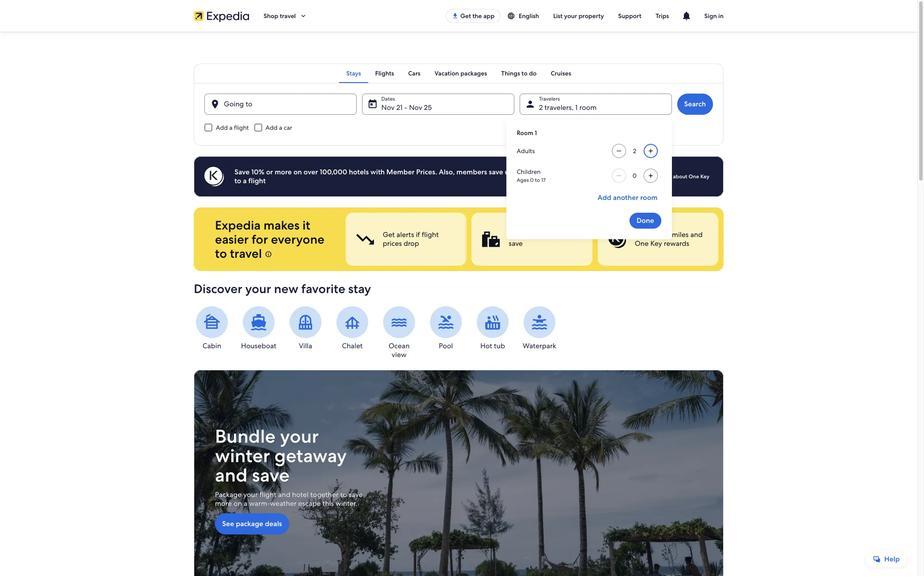 Task type: vqa. For each thing, say whether or not it's contained in the screenshot.
1 inside the dropdown button
yes



Task type: locate. For each thing, give the bounding box(es) containing it.
1 vertical spatial bundle
[[215, 425, 276, 449]]

more right or
[[275, 167, 292, 177]]

flight up deals at left
[[260, 491, 277, 500]]

support link
[[612, 8, 649, 24]]

this
[[323, 499, 334, 509]]

10%
[[252, 167, 265, 177]]

0 horizontal spatial nov
[[382, 103, 395, 112]]

travel left the trailing icon
[[280, 12, 296, 20]]

chalet
[[342, 342, 363, 351]]

to right 'this'
[[341, 491, 347, 500]]

1 vertical spatial 1
[[535, 129, 537, 137]]

search button
[[678, 94, 714, 115]]

0 vertical spatial hotel
[[594, 167, 611, 177]]

0 horizontal spatial room
[[580, 103, 597, 112]]

cruises
[[551, 69, 572, 77]]

1 vertical spatial one
[[635, 239, 649, 248]]

learn
[[659, 173, 672, 180]]

hot tub button
[[475, 307, 511, 351]]

tab list containing stays
[[194, 64, 724, 83]]

1 out of 3 element
[[346, 213, 467, 266]]

vacation
[[435, 69, 459, 77]]

together
[[311, 491, 339, 500]]

and right "miles"
[[691, 230, 703, 239]]

your inside list your property link
[[565, 12, 578, 20]]

room
[[580, 103, 597, 112], [641, 193, 658, 202]]

when
[[540, 167, 558, 177]]

1 horizontal spatial more
[[275, 167, 292, 177]]

add
[[574, 167, 587, 177]]

shop
[[264, 12, 279, 20]]

tab list
[[194, 64, 724, 83]]

save left + at the top of the page
[[509, 239, 523, 248]]

add
[[216, 124, 228, 132], [266, 124, 278, 132], [598, 193, 612, 202]]

1 horizontal spatial travel
[[280, 12, 296, 20]]

more up see
[[215, 499, 232, 509]]

room right travelers,
[[580, 103, 597, 112]]

to inside the children ages 0 to 17
[[535, 177, 540, 184]]

to down expedia
[[215, 246, 227, 262]]

cars link
[[401, 64, 428, 83]]

support
[[619, 12, 642, 20]]

21
[[397, 103, 403, 112]]

see package deals
[[222, 520, 282, 529]]

over
[[304, 167, 318, 177]]

flight left + at the top of the page
[[534, 230, 551, 239]]

done button
[[630, 213, 662, 229]]

hotel right + at the top of the page
[[558, 230, 575, 239]]

17
[[542, 177, 546, 184]]

your
[[565, 12, 578, 20], [245, 281, 271, 297], [280, 425, 319, 449], [244, 491, 258, 500]]

1 vertical spatial on
[[234, 499, 242, 509]]

and inside earn airline miles and one key rewards
[[691, 230, 703, 239]]

2 horizontal spatial hotel
[[594, 167, 611, 177]]

add for add a flight
[[216, 124, 228, 132]]

and
[[691, 230, 703, 239], [215, 464, 248, 488], [278, 491, 291, 500]]

stays
[[347, 69, 361, 77]]

bundle inside bundle your winter getaway and save package your flight and hotel together to save more on a warm-weather escape this winter.
[[215, 425, 276, 449]]

waterpark button
[[522, 307, 558, 351]]

0 vertical spatial bundle
[[509, 230, 532, 239]]

room down increase the number of children in room 1 "icon"
[[641, 193, 658, 202]]

1 horizontal spatial nov
[[409, 103, 423, 112]]

nov left 21
[[382, 103, 395, 112]]

hotel left the together
[[292, 491, 309, 500]]

more inside save 10% or more on over 100,000 hotels with member prices. also, members save up to 30% when you add a hotel to a flight
[[275, 167, 292, 177]]

get for get alerts if flight prices drop
[[383, 230, 395, 239]]

1 vertical spatial and
[[215, 464, 248, 488]]

car
[[284, 124, 292, 132]]

0 horizontal spatial one
[[635, 239, 649, 248]]

2 travelers, 1 room button
[[520, 94, 672, 115]]

save
[[235, 167, 250, 177]]

1 horizontal spatial 1
[[576, 103, 578, 112]]

2 vertical spatial hotel
[[292, 491, 309, 500]]

2 travelers, 1 room
[[539, 103, 597, 112]]

another
[[614, 193, 639, 202]]

adults
[[517, 147, 535, 155]]

0 horizontal spatial 1
[[535, 129, 537, 137]]

bundle inside bundle flight + hotel to save
[[509, 230, 532, 239]]

get left alerts
[[383, 230, 395, 239]]

prices
[[383, 239, 402, 248]]

you
[[560, 167, 572, 177]]

get inside get alerts if flight prices drop
[[383, 230, 395, 239]]

0 vertical spatial more
[[275, 167, 292, 177]]

your for bundle
[[280, 425, 319, 449]]

1 horizontal spatial one
[[689, 173, 700, 180]]

to right + at the top of the page
[[577, 230, 583, 239]]

hotel inside bundle flight + hotel to save
[[558, 230, 575, 239]]

to left do
[[522, 69, 528, 77]]

0 vertical spatial and
[[691, 230, 703, 239]]

one right about
[[689, 173, 700, 180]]

0 vertical spatial room
[[580, 103, 597, 112]]

key right about
[[701, 173, 710, 180]]

on left over
[[294, 167, 302, 177]]

prices.
[[417, 167, 438, 177]]

1 right room
[[535, 129, 537, 137]]

expedia makes it easier for everyone to travel
[[215, 217, 325, 262]]

up
[[505, 167, 514, 177]]

get the app link
[[446, 9, 501, 23]]

1 nov from the left
[[382, 103, 395, 112]]

0 horizontal spatial on
[[234, 499, 242, 509]]

hotel left "decrease the number of children in room 1" icon
[[594, 167, 611, 177]]

add a car
[[266, 124, 292, 132]]

1 vertical spatial room
[[641, 193, 658, 202]]

0 vertical spatial travel
[[280, 12, 296, 20]]

0 horizontal spatial hotel
[[292, 491, 309, 500]]

earn airline miles and one key rewards
[[635, 230, 703, 248]]

key right earn
[[651, 239, 663, 248]]

travel
[[280, 12, 296, 20], [230, 246, 262, 262]]

cabin button
[[194, 307, 230, 351]]

1 horizontal spatial add
[[266, 124, 278, 132]]

1 horizontal spatial hotel
[[558, 230, 575, 239]]

1 right travelers,
[[576, 103, 578, 112]]

bundle your winter getaway and save package your flight and hotel together to save more on a warm-weather escape this winter.
[[215, 425, 363, 509]]

2 vertical spatial and
[[278, 491, 291, 500]]

chalet button
[[334, 307, 371, 351]]

to inside bundle your winter getaway and save package your flight and hotel together to save more on a warm-weather escape this winter.
[[341, 491, 347, 500]]

0 horizontal spatial key
[[651, 239, 663, 248]]

small image
[[508, 12, 516, 20]]

to right 0
[[535, 177, 540, 184]]

to
[[522, 69, 528, 77], [516, 167, 522, 177], [235, 176, 241, 186], [535, 177, 540, 184], [577, 230, 583, 239], [215, 246, 227, 262], [341, 491, 347, 500]]

add a flight
[[216, 124, 249, 132]]

and up package
[[215, 464, 248, 488]]

1 horizontal spatial on
[[294, 167, 302, 177]]

waterpark
[[523, 342, 557, 351]]

earn
[[635, 230, 649, 239]]

save left up
[[489, 167, 504, 177]]

1 horizontal spatial bundle
[[509, 230, 532, 239]]

alerts
[[397, 230, 414, 239]]

a
[[229, 124, 233, 132], [279, 124, 282, 132], [588, 167, 592, 177], [243, 176, 247, 186], [244, 499, 248, 509]]

cabin
[[203, 342, 221, 351]]

get right download the app button icon
[[461, 12, 471, 20]]

travel sale activities deals image
[[194, 370, 724, 577]]

or
[[266, 167, 273, 177]]

things to do link
[[495, 64, 544, 83]]

2 horizontal spatial and
[[691, 230, 703, 239]]

flight right if at left top
[[422, 230, 439, 239]]

key
[[701, 173, 710, 180], [651, 239, 663, 248]]

to inside bundle flight + hotel to save
[[577, 230, 583, 239]]

your for list
[[565, 12, 578, 20]]

your for discover
[[245, 281, 271, 297]]

0 horizontal spatial bundle
[[215, 425, 276, 449]]

hotels
[[349, 167, 369, 177]]

0
[[531, 177, 534, 184]]

package
[[215, 491, 242, 500]]

0 horizontal spatial add
[[216, 124, 228, 132]]

1 vertical spatial get
[[383, 230, 395, 239]]

0 vertical spatial 1
[[576, 103, 578, 112]]

add another room button
[[594, 190, 662, 206]]

hotel
[[594, 167, 611, 177], [558, 230, 575, 239], [292, 491, 309, 500]]

one left airline
[[635, 239, 649, 248]]

1 vertical spatial key
[[651, 239, 663, 248]]

xsmall image
[[265, 251, 272, 258]]

add inside add another room button
[[598, 193, 612, 202]]

0 horizontal spatial more
[[215, 499, 232, 509]]

cruises link
[[544, 64, 579, 83]]

warm-
[[249, 499, 270, 509]]

room 1
[[517, 129, 537, 137]]

0 vertical spatial on
[[294, 167, 302, 177]]

and right warm-
[[278, 491, 291, 500]]

ocean view
[[389, 342, 410, 360]]

on inside bundle your winter getaway and save package your flight and hotel together to save more on a warm-weather escape this winter.
[[234, 499, 242, 509]]

winter.
[[336, 499, 358, 509]]

miles
[[673, 230, 689, 239]]

0 vertical spatial one
[[689, 173, 700, 180]]

add for add a car
[[266, 124, 278, 132]]

villa button
[[288, 307, 324, 351]]

1 horizontal spatial key
[[701, 173, 710, 180]]

children
[[517, 168, 541, 176]]

hotel inside save 10% or more on over 100,000 hotels with member prices. also, members save up to 30% when you add a hotel to a flight
[[594, 167, 611, 177]]

get
[[461, 12, 471, 20], [383, 230, 395, 239]]

nov right -
[[409, 103, 423, 112]]

1 horizontal spatial room
[[641, 193, 658, 202]]

0 vertical spatial get
[[461, 12, 471, 20]]

one inside learn about one key link
[[689, 173, 700, 180]]

0 horizontal spatial travel
[[230, 246, 262, 262]]

increase the number of adults in room 1 image
[[646, 148, 656, 155]]

save up warm-
[[252, 464, 290, 488]]

0 horizontal spatial get
[[383, 230, 395, 239]]

2 horizontal spatial add
[[598, 193, 612, 202]]

travel left xsmall "icon"
[[230, 246, 262, 262]]

member
[[387, 167, 415, 177]]

nov 21 - nov 25 button
[[362, 94, 515, 115]]

bundle your winter getaway and save main content
[[0, 32, 918, 577]]

1 vertical spatial more
[[215, 499, 232, 509]]

1 vertical spatial travel
[[230, 246, 262, 262]]

on left warm-
[[234, 499, 242, 509]]

it
[[303, 217, 311, 233]]

flight left or
[[249, 176, 266, 186]]

1 horizontal spatial get
[[461, 12, 471, 20]]

room inside 2 travelers, 1 room dropdown button
[[580, 103, 597, 112]]

one
[[689, 173, 700, 180], [635, 239, 649, 248]]

1 vertical spatial hotel
[[558, 230, 575, 239]]



Task type: describe. For each thing, give the bounding box(es) containing it.
view
[[392, 350, 407, 360]]

if
[[416, 230, 420, 239]]

for
[[252, 232, 268, 247]]

add another room
[[598, 193, 658, 202]]

favorite
[[302, 281, 346, 297]]

increase the number of children in room 1 image
[[646, 172, 656, 179]]

things
[[502, 69, 521, 77]]

get the app
[[461, 12, 495, 20]]

flight inside get alerts if flight prices drop
[[422, 230, 439, 239]]

about
[[674, 173, 688, 180]]

bundle for your
[[215, 425, 276, 449]]

see package deals link
[[215, 514, 289, 535]]

also,
[[439, 167, 455, 177]]

flight left the add a car
[[234, 124, 249, 132]]

airline
[[651, 230, 671, 239]]

a inside bundle your winter getaway and save package your flight and hotel together to save more on a warm-weather escape this winter.
[[244, 499, 248, 509]]

done
[[637, 216, 655, 225]]

ocean
[[389, 342, 410, 351]]

learn about one key
[[659, 173, 710, 180]]

sign
[[705, 12, 717, 20]]

to inside expedia makes it easier for everyone to travel
[[215, 246, 227, 262]]

0 vertical spatial key
[[701, 173, 710, 180]]

flights
[[375, 69, 394, 77]]

2 out of 3 element
[[472, 213, 593, 266]]

communication center icon image
[[682, 11, 693, 21]]

rewards
[[664, 239, 690, 248]]

sign in
[[705, 12, 724, 20]]

2 nov from the left
[[409, 103, 423, 112]]

the
[[473, 12, 482, 20]]

-
[[405, 103, 408, 112]]

discover your new favorite stay
[[194, 281, 371, 297]]

one inside earn airline miles and one key rewards
[[635, 239, 649, 248]]

hot tub
[[481, 342, 505, 351]]

flight inside bundle flight + hotel to save
[[534, 230, 551, 239]]

members
[[457, 167, 488, 177]]

escape
[[298, 499, 321, 509]]

save inside save 10% or more on over 100,000 hotels with member prices. also, members save up to 30% when you add a hotel to a flight
[[489, 167, 504, 177]]

bundle for flight
[[509, 230, 532, 239]]

vacation packages link
[[428, 64, 495, 83]]

1 horizontal spatial and
[[278, 491, 291, 500]]

easier
[[215, 232, 249, 247]]

discover
[[194, 281, 243, 297]]

room
[[517, 129, 534, 137]]

flight inside save 10% or more on over 100,000 hotels with member prices. also, members save up to 30% when you add a hotel to a flight
[[249, 176, 266, 186]]

30%
[[524, 167, 539, 177]]

get alerts if flight prices drop
[[383, 230, 439, 248]]

to right up
[[516, 167, 522, 177]]

0 horizontal spatial and
[[215, 464, 248, 488]]

english button
[[501, 8, 547, 24]]

on inside save 10% or more on over 100,000 hotels with member prices. also, members save up to 30% when you add a hotel to a flight
[[294, 167, 302, 177]]

cars
[[409, 69, 421, 77]]

houseboat button
[[241, 307, 277, 351]]

100,000
[[320, 167, 348, 177]]

getaway
[[275, 444, 347, 468]]

packages
[[461, 69, 488, 77]]

weather
[[270, 499, 297, 509]]

everyone
[[271, 232, 325, 247]]

sign in button
[[698, 5, 731, 27]]

children ages 0 to 17
[[517, 168, 546, 184]]

shop travel
[[264, 12, 296, 20]]

flights link
[[368, 64, 401, 83]]

winter
[[215, 444, 270, 468]]

key inside earn airline miles and one key rewards
[[651, 239, 663, 248]]

3 out of 3 element
[[598, 213, 719, 266]]

villa
[[299, 342, 312, 351]]

get for get the app
[[461, 12, 471, 20]]

ocean view button
[[381, 307, 418, 360]]

download the app button image
[[452, 12, 459, 19]]

do
[[529, 69, 537, 77]]

nov 21 - nov 25
[[382, 103, 432, 112]]

ages
[[517, 177, 529, 184]]

new
[[274, 281, 299, 297]]

travel inside expedia makes it easier for everyone to travel
[[230, 246, 262, 262]]

to inside tab list
[[522, 69, 528, 77]]

trips link
[[649, 8, 677, 24]]

add for add another room
[[598, 193, 612, 202]]

+
[[552, 230, 557, 239]]

more inside bundle your winter getaway and save package your flight and hotel together to save more on a warm-weather escape this winter.
[[215, 499, 232, 509]]

save 10% or more on over 100,000 hotels with member prices. also, members save up to 30% when you add a hotel to a flight
[[235, 167, 611, 186]]

hotel inside bundle your winter getaway and save package your flight and hotel together to save more on a warm-weather escape this winter.
[[292, 491, 309, 500]]

list your property link
[[547, 8, 612, 24]]

travel inside 'dropdown button'
[[280, 12, 296, 20]]

stay
[[349, 281, 371, 297]]

save inside bundle flight + hotel to save
[[509, 239, 523, 248]]

shop travel button
[[257, 5, 315, 27]]

flight inside bundle your winter getaway and save package your flight and hotel together to save more on a warm-weather escape this winter.
[[260, 491, 277, 500]]

pool
[[439, 342, 453, 351]]

tab list inside bundle your winter getaway and save main content
[[194, 64, 724, 83]]

1 inside dropdown button
[[576, 103, 578, 112]]

room inside add another room button
[[641, 193, 658, 202]]

to left 10%
[[235, 176, 241, 186]]

save right 'this'
[[349, 491, 363, 500]]

list
[[554, 12, 563, 20]]

25
[[424, 103, 432, 112]]

makes
[[264, 217, 300, 233]]

trailing image
[[300, 12, 308, 20]]

stays link
[[339, 64, 368, 83]]

2
[[539, 103, 543, 112]]

travelers,
[[545, 103, 574, 112]]

decrease the number of children in room 1 image
[[614, 172, 625, 179]]

package
[[236, 520, 263, 529]]

expedia logo image
[[194, 10, 250, 22]]

english
[[519, 12, 540, 20]]

decrease the number of adults in room 1 image
[[614, 148, 625, 155]]

app
[[484, 12, 495, 20]]

pool button
[[428, 307, 464, 351]]

property
[[579, 12, 604, 20]]



